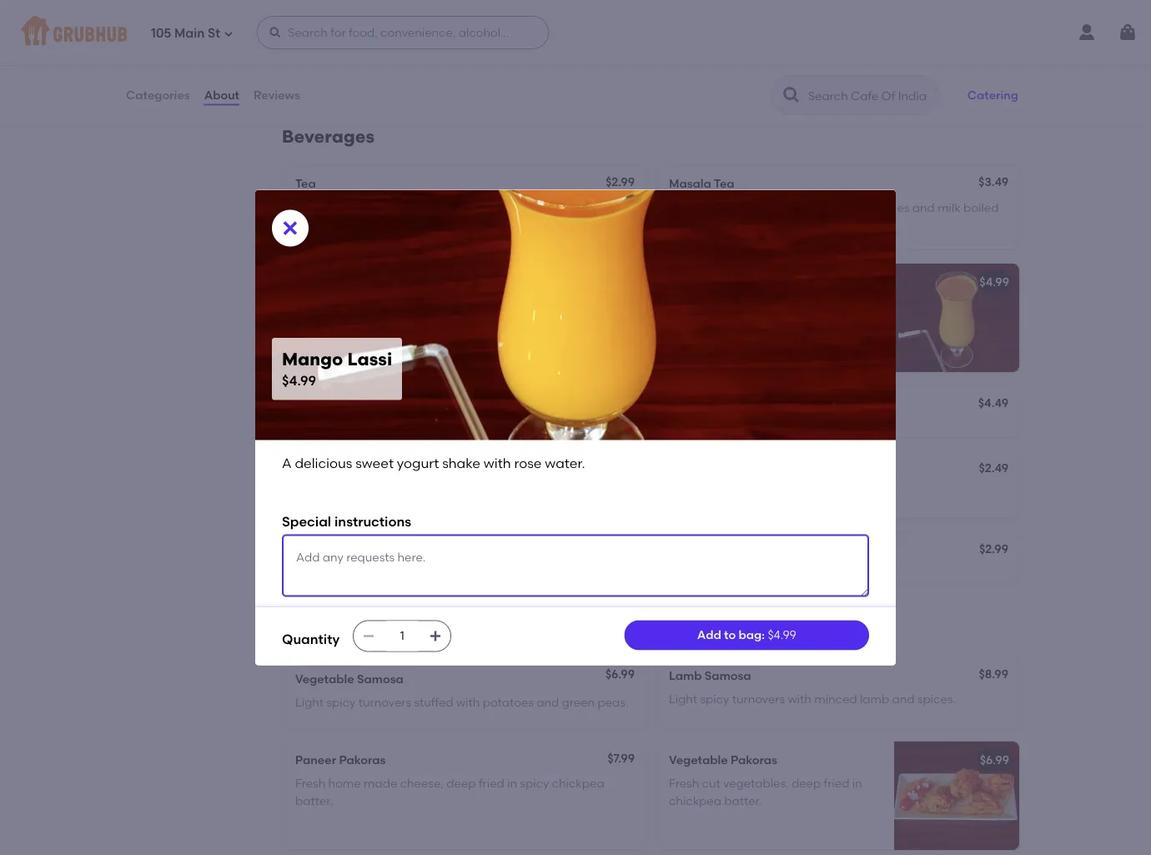 Task type: describe. For each thing, give the bounding box(es) containing it.
turnovers for vegetable samosa
[[359, 695, 411, 709]]

quantity
[[282, 631, 340, 647]]

green
[[562, 695, 595, 709]]

vegan.
[[545, 61, 584, 75]]

paneer
[[295, 753, 336, 767]]

beverages
[[282, 126, 375, 147]]

fresh home made cheese, deep fried in spicy chickpea batter.
[[295, 777, 605, 808]]

gluten
[[476, 61, 514, 75]]

strawberry
[[295, 398, 359, 412]]

$4.99 inside mango lassi $4.99
[[282, 373, 316, 389]]

in inside fresh cut vegetables, deep fried in chickpea batter.
[[852, 777, 862, 791]]

pakoras for paneer pakoras
[[339, 753, 386, 767]]

masala
[[669, 177, 712, 191]]

and for darjeeling tea made with flavorable spices and milk boiled together in water.
[[913, 200, 935, 214]]

reviews button
[[253, 65, 301, 125]]

lassi for sweet lassi
[[333, 275, 362, 289]]

special
[[282, 514, 331, 530]]

lamb samosa
[[669, 668, 751, 682]]

rice
[[370, 61, 391, 75]]

lassi for strawberry lassi
[[362, 398, 390, 412]]

served
[[566, 44, 605, 59]]

$4.49
[[979, 396, 1009, 410]]

and right rice
[[394, 61, 417, 75]]

fresh for fresh cut vegetables, deep fried in chickpea batter.
[[669, 777, 699, 791]]

$2.99 inside button
[[980, 542, 1009, 556]]

fruit juice button
[[285, 451, 646, 518]]

boiled
[[964, 200, 999, 214]]

black lentils cooked with fresh herbs and spices. served with basmati rice and chutneys. gluten free. vegan.
[[294, 44, 605, 75]]

vegetable samosa
[[295, 671, 404, 686]]

with inside darjeeling tea made with flavorable spices and milk boiled together in water.
[[788, 200, 812, 214]]

0 horizontal spatial sweet
[[356, 455, 394, 471]]

deep inside fresh home made cheese, deep fried in spicy chickpea batter.
[[447, 777, 476, 791]]

water. inside darjeeling tea made with flavorable spices and milk boiled together in water.
[[734, 217, 769, 231]]

chutneys.
[[419, 61, 473, 75]]

$3.49
[[979, 175, 1009, 189]]

light spicy turnovers stuffed with potatoes and green peas.
[[295, 695, 629, 709]]

light for light spicy turnovers stuffed with potatoes and green peas.
[[295, 695, 324, 709]]

catering
[[968, 88, 1019, 102]]

and for black lentils cooked with fresh herbs and spices. served with basmati rice and chutneys. gluten free. vegan.
[[499, 44, 522, 59]]

about button
[[203, 65, 240, 125]]

darjeeling tea made with flavorable spices and milk boiled together in water.
[[669, 200, 999, 231]]

mango lassi $4.99
[[282, 349, 392, 389]]

pakoras for vegetable pakoras
[[731, 753, 778, 767]]

appetizers
[[318, 618, 413, 639]]

seller
[[329, 651, 356, 663]]

fruit juice
[[295, 462, 356, 476]]

darjeeling
[[669, 200, 727, 214]]

$2.49 button
[[659, 451, 1020, 518]]

sweet inside a delicious sweet yogurt shake with rose water.
[[733, 299, 766, 313]]

1 vertical spatial a delicious sweet yogurt shake with rose water.
[[282, 455, 585, 471]]

juice
[[324, 462, 356, 476]]

1 vertical spatial delicious
[[295, 455, 352, 471]]

chickpea inside fresh home made cheese, deep fried in spicy chickpea batter.
[[552, 777, 605, 791]]

1 vertical spatial a
[[282, 455, 292, 471]]

lentils
[[328, 44, 360, 59]]

mango for mango lassi
[[669, 275, 709, 289]]

milk
[[938, 200, 961, 214]]

to
[[724, 628, 736, 642]]

lamb
[[669, 668, 702, 682]]

sweet lassi
[[295, 275, 362, 289]]

add to bag: $4.99
[[697, 628, 797, 642]]

main navigation navigation
[[0, 0, 1151, 65]]

mango lassi image
[[894, 264, 1020, 372]]

$2.49
[[979, 460, 1009, 475]]

mango lassi
[[669, 275, 741, 289]]

hot appetizers
[[282, 618, 413, 639]]

tea for masala tea
[[714, 177, 735, 191]]

salty lassi
[[669, 398, 730, 412]]

1 horizontal spatial svg image
[[362, 629, 376, 643]]

0 horizontal spatial water.
[[545, 455, 585, 471]]

herbs
[[465, 44, 497, 59]]

delicious inside a delicious sweet yogurt shake with rose water.
[[680, 299, 730, 313]]

ice
[[295, 544, 313, 558]]

0 horizontal spatial rose
[[514, 455, 542, 471]]

0 vertical spatial a delicious sweet yogurt shake with rose water.
[[669, 299, 868, 330]]

instructions
[[335, 514, 411, 530]]

add
[[697, 628, 721, 642]]

sweet
[[295, 275, 330, 289]]

strawberry lassi
[[295, 398, 390, 412]]

spicy for vegetable
[[327, 695, 356, 709]]

0 vertical spatial $6.99
[[605, 666, 635, 681]]

home
[[328, 777, 361, 791]]

dal maharani
[[294, 21, 371, 35]]

batter. inside fresh home made cheese, deep fried in spicy chickpea batter.
[[295, 793, 333, 808]]

samosa for vegetable samosa
[[357, 671, 404, 686]]

together
[[669, 217, 718, 231]]

vegetable for light
[[295, 671, 354, 686]]

black
[[294, 44, 325, 59]]

0 horizontal spatial yogurt
[[397, 455, 439, 471]]

peas.
[[598, 695, 629, 709]]

light spicy turnovers with minced lamb and spices.
[[669, 692, 956, 706]]

spicy inside fresh home made cheese, deep fried in spicy chickpea batter.
[[520, 777, 549, 791]]

salty
[[669, 398, 698, 412]]



Task type: vqa. For each thing, say whether or not it's contained in the screenshot.
Catering BUTTON
yes



Task type: locate. For each thing, give the bounding box(es) containing it.
0 vertical spatial spices.
[[525, 44, 563, 59]]

0 horizontal spatial batter.
[[295, 793, 333, 808]]

yogurt inside a delicious sweet yogurt shake with rose water.
[[769, 299, 806, 313]]

spicy for lamb
[[700, 692, 730, 706]]

1 horizontal spatial batter.
[[724, 793, 762, 808]]

rose
[[669, 316, 693, 330], [514, 455, 542, 471]]

and right lamb in the bottom right of the page
[[892, 692, 915, 706]]

deep right vegetables,
[[792, 777, 821, 791]]

best
[[305, 651, 327, 663]]

a down mango lassi on the right
[[669, 299, 678, 313]]

1 vertical spatial spices.
[[918, 692, 956, 706]]

tea for ice tea
[[315, 544, 336, 558]]

0 horizontal spatial fresh
[[295, 777, 326, 791]]

0 horizontal spatial in
[[507, 777, 517, 791]]

tea down beverages
[[295, 177, 316, 191]]

0 horizontal spatial delicious
[[295, 455, 352, 471]]

vegetable pakoras image
[[894, 742, 1020, 850]]

sweet down mango lassi on the right
[[733, 299, 766, 313]]

1 horizontal spatial water.
[[696, 316, 731, 330]]

categories button
[[125, 65, 191, 125]]

made inside fresh home made cheese, deep fried in spicy chickpea batter.
[[364, 777, 397, 791]]

spices
[[874, 200, 910, 214]]

pakoras up vegetables,
[[731, 753, 778, 767]]

0 horizontal spatial $6.99
[[605, 666, 635, 681]]

made inside darjeeling tea made with flavorable spices and milk boiled together in water.
[[752, 200, 785, 214]]

1 horizontal spatial pakoras
[[731, 753, 778, 767]]

lassi right strawberry
[[362, 398, 390, 412]]

lassi
[[333, 275, 362, 289], [712, 275, 741, 289], [347, 349, 392, 370], [362, 398, 390, 412], [701, 398, 730, 412]]

1 horizontal spatial shake
[[809, 299, 842, 313]]

basmati
[[320, 61, 367, 75]]

delicious down strawberry
[[295, 455, 352, 471]]

cooked
[[363, 44, 405, 59]]

cheese,
[[400, 777, 444, 791]]

1 vertical spatial vegetable
[[669, 753, 728, 767]]

2 horizontal spatial water.
[[734, 217, 769, 231]]

a
[[669, 299, 678, 313], [282, 455, 292, 471]]

categories
[[126, 88, 190, 102]]

best seller
[[305, 651, 356, 663]]

fresh inside fresh cut vegetables, deep fried in chickpea batter.
[[669, 777, 699, 791]]

spices. for light spicy turnovers with minced lamb and spices.
[[918, 692, 956, 706]]

105 main st
[[151, 26, 220, 41]]

1 horizontal spatial turnovers
[[732, 692, 785, 706]]

$8.99
[[979, 666, 1009, 681]]

chickpea down green
[[552, 777, 605, 791]]

lassi down together
[[712, 275, 741, 289]]

1 vertical spatial rose
[[514, 455, 542, 471]]

1 vertical spatial water.
[[696, 316, 731, 330]]

mango down together
[[669, 275, 709, 289]]

1 horizontal spatial a
[[669, 299, 678, 313]]

2 horizontal spatial in
[[852, 777, 862, 791]]

0 vertical spatial vegetable
[[295, 671, 354, 686]]

1 vertical spatial yogurt
[[397, 455, 439, 471]]

fried right cheese,
[[479, 777, 505, 791]]

1 horizontal spatial vegetable
[[669, 753, 728, 767]]

1 horizontal spatial yogurt
[[769, 299, 806, 313]]

minced
[[815, 692, 857, 706]]

1 batter. from the left
[[295, 793, 333, 808]]

special instructions
[[282, 514, 411, 530]]

1 pakoras from the left
[[339, 753, 386, 767]]

1 horizontal spatial in
[[721, 217, 731, 231]]

deep
[[447, 777, 476, 791], [792, 777, 821, 791]]

shake
[[809, 299, 842, 313], [442, 455, 481, 471]]

1 horizontal spatial light
[[669, 692, 698, 706]]

and left milk
[[913, 200, 935, 214]]

chickpea down the cut
[[669, 793, 722, 808]]

1 horizontal spatial mango
[[669, 275, 709, 289]]

batter. inside fresh cut vegetables, deep fried in chickpea batter.
[[724, 793, 762, 808]]

1 horizontal spatial deep
[[792, 777, 821, 791]]

turnovers down vegetable samosa on the bottom
[[359, 695, 411, 709]]

0 horizontal spatial spicy
[[327, 695, 356, 709]]

vegetables,
[[723, 777, 789, 791]]

yogurt
[[769, 299, 806, 313], [397, 455, 439, 471]]

1 vertical spatial svg image
[[362, 629, 376, 643]]

1 horizontal spatial made
[[752, 200, 785, 214]]

0 horizontal spatial fried
[[479, 777, 505, 791]]

spices. up free.
[[525, 44, 563, 59]]

samosa down to
[[705, 668, 751, 682]]

light down the lamb at the right of the page
[[669, 692, 698, 706]]

search icon image
[[782, 85, 802, 105]]

vegetable down best seller
[[295, 671, 354, 686]]

0 vertical spatial delicious
[[680, 299, 730, 313]]

light down best
[[295, 695, 324, 709]]

1 vertical spatial made
[[364, 777, 397, 791]]

and
[[499, 44, 522, 59], [394, 61, 417, 75], [913, 200, 935, 214], [892, 692, 915, 706], [537, 695, 559, 709]]

Search Cafe Of India search field
[[807, 88, 934, 103]]

fresh for fresh home made cheese, deep fried in spicy chickpea batter.
[[295, 777, 326, 791]]

spices. inside black lentils cooked with fresh herbs and spices. served with basmati rice and chutneys. gluten free. vegan.
[[525, 44, 563, 59]]

1 deep from the left
[[447, 777, 476, 791]]

and for light spicy turnovers with minced lamb and spices.
[[892, 692, 915, 706]]

stuffed
[[414, 695, 454, 709]]

and left green
[[537, 695, 559, 709]]

fresh cut vegetables, deep fried in chickpea batter.
[[669, 777, 862, 808]]

reviews
[[254, 88, 300, 102]]

0 vertical spatial shake
[[809, 299, 842, 313]]

turnovers
[[732, 692, 785, 706], [359, 695, 411, 709]]

batter. down vegetables,
[[724, 793, 762, 808]]

mango for mango lassi $4.99
[[282, 349, 343, 370]]

lassi for salty lassi
[[701, 398, 730, 412]]

made
[[752, 200, 785, 214], [364, 777, 397, 791]]

$2.99 left masala
[[606, 175, 635, 189]]

0 vertical spatial $2.99
[[606, 175, 635, 189]]

0 horizontal spatial a delicious sweet yogurt shake with rose water.
[[282, 455, 585, 471]]

with inside a delicious sweet yogurt shake with rose water.
[[845, 299, 868, 313]]

spicy
[[700, 692, 730, 706], [327, 695, 356, 709], [520, 777, 549, 791]]

made for tea
[[752, 200, 785, 214]]

masala tea
[[669, 177, 735, 191]]

made right "home"
[[364, 777, 397, 791]]

tea right ice
[[315, 544, 336, 558]]

a delicious sweet yogurt shake with rose water.
[[669, 299, 868, 330], [282, 455, 585, 471]]

svg image
[[280, 218, 300, 238], [362, 629, 376, 643]]

lassi inside mango lassi $4.99
[[347, 349, 392, 370]]

2 vertical spatial water.
[[545, 455, 585, 471]]

main
[[174, 26, 205, 41]]

lassi right salty
[[701, 398, 730, 412]]

0 vertical spatial svg image
[[280, 218, 300, 238]]

1 vertical spatial shake
[[442, 455, 481, 471]]

svg image up sweet
[[280, 218, 300, 238]]

and for light spicy turnovers stuffed with potatoes and green peas.
[[537, 695, 559, 709]]

1 horizontal spatial fried
[[824, 777, 850, 791]]

0 vertical spatial water.
[[734, 217, 769, 231]]

vegetable up the cut
[[669, 753, 728, 767]]

batter. down "home"
[[295, 793, 333, 808]]

fresh
[[295, 777, 326, 791], [669, 777, 699, 791]]

0 vertical spatial yogurt
[[769, 299, 806, 313]]

deep right cheese,
[[447, 777, 476, 791]]

paneer pakoras
[[295, 753, 386, 767]]

Special instructions text field
[[282, 535, 869, 597]]

bag:
[[739, 628, 765, 642]]

hot
[[282, 618, 314, 639]]

0 horizontal spatial deep
[[447, 777, 476, 791]]

1 horizontal spatial rose
[[669, 316, 693, 330]]

catering button
[[960, 77, 1026, 113]]

spices.
[[525, 44, 563, 59], [918, 692, 956, 706]]

and inside darjeeling tea made with flavorable spices and milk boiled together in water.
[[913, 200, 935, 214]]

1 vertical spatial sweet
[[356, 455, 394, 471]]

lassi for mango lassi $4.99
[[347, 349, 392, 370]]

chickpea inside fresh cut vegetables, deep fried in chickpea batter.
[[669, 793, 722, 808]]

1 horizontal spatial sweet
[[733, 299, 766, 313]]

made for home
[[364, 777, 397, 791]]

0 horizontal spatial svg image
[[280, 218, 300, 238]]

deep inside fresh cut vegetables, deep fried in chickpea batter.
[[792, 777, 821, 791]]

ice tea
[[295, 544, 336, 558]]

1 horizontal spatial spicy
[[520, 777, 549, 791]]

spices. for black lentils cooked with fresh herbs and spices. served with basmati rice and chutneys. gluten free. vegan.
[[525, 44, 563, 59]]

0 horizontal spatial chickpea
[[552, 777, 605, 791]]

potatoes
[[483, 695, 534, 709]]

fried right vegetables,
[[824, 777, 850, 791]]

$6.99
[[605, 666, 635, 681], [980, 753, 1010, 767]]

fresh
[[434, 44, 462, 59]]

$7.99
[[608, 751, 635, 765]]

0 vertical spatial chickpea
[[552, 777, 605, 791]]

fried inside fresh home made cheese, deep fried in spicy chickpea batter.
[[479, 777, 505, 791]]

1 horizontal spatial fresh
[[669, 777, 699, 791]]

turnovers for lamb samosa
[[732, 692, 785, 706]]

delicious down mango lassi on the right
[[680, 299, 730, 313]]

1 horizontal spatial delicious
[[680, 299, 730, 313]]

0 vertical spatial mango
[[669, 275, 709, 289]]

mango up strawberry
[[282, 349, 343, 370]]

2 fresh from the left
[[669, 777, 699, 791]]

lassi for mango lassi
[[712, 275, 741, 289]]

shake inside a delicious sweet yogurt shake with rose water.
[[809, 299, 842, 313]]

0 horizontal spatial $2.99
[[606, 175, 635, 189]]

fresh left the cut
[[669, 777, 699, 791]]

svg image left input item quantity number field
[[362, 629, 376, 643]]

a left fruit
[[282, 455, 292, 471]]

flavorable
[[814, 200, 872, 214]]

light for light spicy turnovers with minced lamb and spices.
[[669, 692, 698, 706]]

0 horizontal spatial vegetable
[[295, 671, 354, 686]]

1 vertical spatial $6.99
[[980, 753, 1010, 767]]

spices. right lamb in the bottom right of the page
[[918, 692, 956, 706]]

fresh inside fresh home made cheese, deep fried in spicy chickpea batter.
[[295, 777, 326, 791]]

0 horizontal spatial mango
[[282, 349, 343, 370]]

2 pakoras from the left
[[731, 753, 778, 767]]

0 vertical spatial rose
[[669, 316, 693, 330]]

1 fresh from the left
[[295, 777, 326, 791]]

1 horizontal spatial a delicious sweet yogurt shake with rose water.
[[669, 299, 868, 330]]

turnovers down lamb samosa at the bottom of the page
[[732, 692, 785, 706]]

pakoras up "home"
[[339, 753, 386, 767]]

lassi right sweet
[[333, 275, 362, 289]]

1 horizontal spatial $2.99
[[980, 542, 1009, 556]]

tea up tea on the top right
[[714, 177, 735, 191]]

0 vertical spatial a
[[669, 299, 678, 313]]

0 horizontal spatial light
[[295, 695, 324, 709]]

mango
[[669, 275, 709, 289], [282, 349, 343, 370]]

and up gluten
[[499, 44, 522, 59]]

0 horizontal spatial made
[[364, 777, 397, 791]]

0 horizontal spatial turnovers
[[359, 695, 411, 709]]

$2.99 down $2.49
[[980, 542, 1009, 556]]

svg image
[[1118, 23, 1138, 43], [269, 26, 282, 39], [224, 29, 234, 39], [429, 629, 442, 643]]

in inside fresh home made cheese, deep fried in spicy chickpea batter.
[[507, 777, 517, 791]]

fruit
[[295, 462, 321, 476]]

samosa for lamb samosa
[[705, 668, 751, 682]]

st
[[208, 26, 220, 41]]

1 vertical spatial $2.99
[[980, 542, 1009, 556]]

made right tea on the top right
[[752, 200, 785, 214]]

1 vertical spatial mango
[[282, 349, 343, 370]]

vegetable
[[295, 671, 354, 686], [669, 753, 728, 767]]

2 fried from the left
[[824, 777, 850, 791]]

0 vertical spatial made
[[752, 200, 785, 214]]

1 horizontal spatial $6.99
[[980, 753, 1010, 767]]

fried inside fresh cut vegetables, deep fried in chickpea batter.
[[824, 777, 850, 791]]

cut
[[702, 777, 721, 791]]

sweet up instructions
[[356, 455, 394, 471]]

2 deep from the left
[[792, 777, 821, 791]]

2 horizontal spatial spicy
[[700, 692, 730, 706]]

vegetable for fresh
[[669, 753, 728, 767]]

pakoras
[[339, 753, 386, 767], [731, 753, 778, 767]]

0 horizontal spatial spices.
[[525, 44, 563, 59]]

tea inside button
[[315, 544, 336, 558]]

0 horizontal spatial samosa
[[357, 671, 404, 686]]

in inside darjeeling tea made with flavorable spices and milk boiled together in water.
[[721, 217, 731, 231]]

maharani
[[316, 21, 371, 35]]

$2.99 button
[[659, 532, 1020, 583]]

lassi up strawberry lassi
[[347, 349, 392, 370]]

1 vertical spatial chickpea
[[669, 793, 722, 808]]

samosa
[[705, 668, 751, 682], [357, 671, 404, 686]]

samosa down input item quantity number field
[[357, 671, 404, 686]]

1 horizontal spatial chickpea
[[669, 793, 722, 808]]

free.
[[517, 61, 542, 75]]

2 batter. from the left
[[724, 793, 762, 808]]

about
[[204, 88, 240, 102]]

mango inside mango lassi $4.99
[[282, 349, 343, 370]]

0 horizontal spatial shake
[[442, 455, 481, 471]]

0 horizontal spatial pakoras
[[339, 753, 386, 767]]

105
[[151, 26, 171, 41]]

1 horizontal spatial samosa
[[705, 668, 751, 682]]

1 fried from the left
[[479, 777, 505, 791]]

0 vertical spatial sweet
[[733, 299, 766, 313]]

1 horizontal spatial spices.
[[918, 692, 956, 706]]

dal
[[294, 21, 313, 35]]

Input item quantity number field
[[384, 621, 421, 651]]

tea
[[730, 200, 749, 214]]

ice tea button
[[285, 532, 646, 583]]

lamb
[[860, 692, 890, 706]]

in
[[721, 217, 731, 231], [507, 777, 517, 791], [852, 777, 862, 791]]

vegetable pakoras
[[669, 753, 778, 767]]

0 horizontal spatial a
[[282, 455, 292, 471]]

chickpea
[[552, 777, 605, 791], [669, 793, 722, 808]]

fried
[[479, 777, 505, 791], [824, 777, 850, 791]]

fresh down paneer
[[295, 777, 326, 791]]



